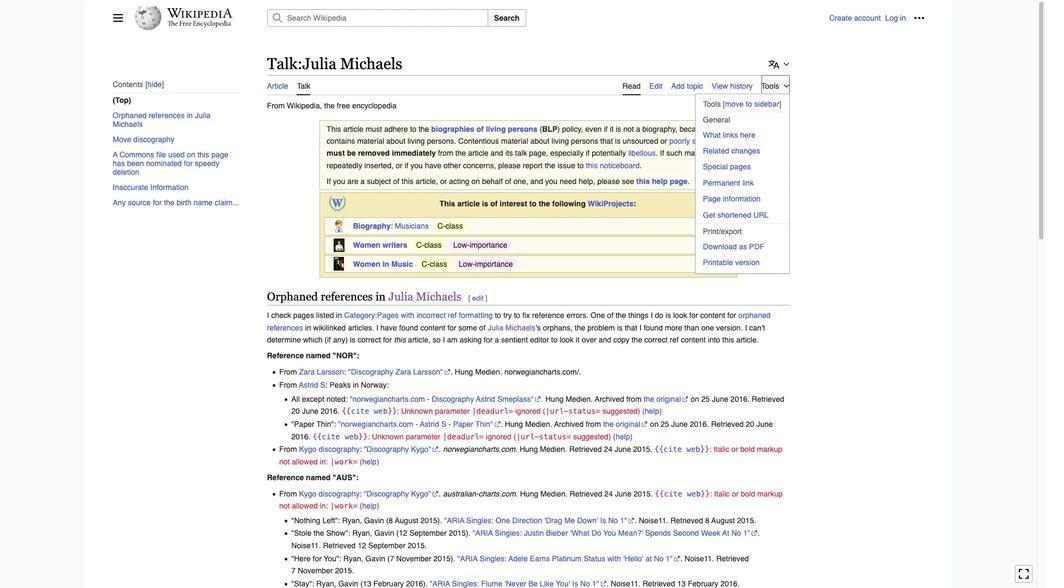 Task type: locate. For each thing, give the bounding box(es) containing it.
0 vertical spatial suggested)
[[603, 407, 641, 416]]

it right even
[[610, 124, 614, 133]]

women for women in music
[[353, 260, 381, 268]]

article inside poorly sourced must be removed immediately from the article and its talk page, especially if potentially libellous
[[468, 149, 489, 158]]

1 medien from the top
[[540, 445, 565, 454]]

0 horizontal spatial february
[[374, 579, 404, 588]]

0 vertical spatial a
[[637, 124, 641, 133]]

noise11 down 'hello'
[[611, 579, 639, 588]]

biography link
[[353, 222, 391, 231]]

|deadurl= for -
[[443, 432, 484, 441]]

have down category:pages on the bottom left of page
[[381, 323, 397, 332]]

is up the potentially
[[616, 137, 621, 145]]

1 italic or bold markup not allowed in: from the top
[[279, 445, 783, 466]]

0 horizontal spatial about
[[387, 137, 406, 145]]

orphaned
[[739, 311, 771, 320]]

michaels up encyclopedia
[[341, 55, 403, 72]]

1 vertical spatial astrid
[[476, 395, 496, 404]]

2015). down ryan, gavin (8 august 2015). "aria singles: one direction 'drag me down' is no 1"
[[449, 529, 471, 538]]

this for this article is of interest to the following wikiprojects :
[[440, 200, 456, 208]]

1 correct from the left
[[358, 336, 381, 344]]

allowed for . australian-charts.com . hung medien . retrieved 24 june 2015 .
[[292, 502, 318, 510]]

0 vertical spatial that
[[601, 137, 613, 145]]

to right adhere
[[410, 124, 417, 133]]

25 for "norwegiancharts.com - astrid s - paper thin"
[[661, 420, 670, 429]]

0 vertical spatial low‑importance
[[454, 241, 508, 249]]

"aria down australian-
[[445, 516, 465, 525]]

web
[[374, 407, 388, 416], [345, 432, 359, 441], [687, 445, 701, 454], [687, 490, 701, 498]]

1 in: from the top
[[320, 457, 328, 466]]

2015). right (8 in the left bottom of the page
[[421, 516, 442, 525]]

0 vertical spatial if
[[660, 149, 665, 158]]

bold for . australian-charts.com . hung medien . retrieved 24 june 2015 .
[[741, 490, 756, 498]]

1 vertical spatial ignored
[[486, 432, 512, 441]]

markup for . australian-charts.com . hung medien . retrieved 24 june 2015 .
[[758, 490, 783, 498]]

article,
[[416, 177, 438, 186], [408, 336, 431, 344]]

have
[[425, 161, 442, 170], [381, 323, 397, 332]]

0 horizontal spatial julia michaels link
[[389, 291, 462, 304]]

noise11 for . noise11 . retrieved 13 february 2016 .
[[611, 579, 639, 588]]

and right one,
[[531, 177, 544, 186]]

c‑class
[[438, 222, 463, 231], [417, 241, 442, 249], [422, 260, 447, 268]]

1 horizontal spatial original
[[657, 395, 681, 404]]

kygo discography link for . australian-charts.com . hung medien . retrieved 24 june 2015 .
[[299, 490, 360, 498]]

|work= up "aus":
[[330, 457, 358, 466]]

article.
[[737, 336, 759, 344]]

page inside a commons file used on this page has been nominated for speedy deletion
[[211, 151, 228, 159]]

in: for . australian-charts.com . hung medien . retrieved 24 june 2015 .
[[320, 502, 328, 510]]

0 vertical spatial content
[[701, 311, 726, 320]]

bold
[[741, 445, 755, 454], [741, 490, 756, 498]]

0 horizontal spatial if
[[327, 177, 331, 186]]

1 horizontal spatial february
[[688, 579, 719, 588]]

0 vertical spatial medien.
[[476, 368, 503, 376]]

must for be
[[327, 149, 345, 158]]

2 reference from the top
[[267, 473, 304, 482]]

julia michaels link up sentient
[[488, 323, 536, 332]]

biographies of living persons link
[[432, 124, 538, 133]]

1 italic from the top
[[714, 445, 730, 454]]

"discography down "norwegiancharts.com - astrid s - paper thin"
[[364, 445, 409, 454]]

|url- for "norwegiancharts.com - discography astrid smeplass"
[[546, 407, 569, 416]]

1 |work= ( help ) from the top
[[330, 457, 379, 466]]

0 horizontal spatial have
[[381, 323, 397, 332]]

references up determine
[[267, 323, 303, 332]]

orphaned references link
[[267, 311, 771, 332]]

kygo" for . norwegiancharts.com . hung medien . retrieved 24 june 2015 .
[[411, 445, 431, 454]]

0 horizontal spatial you
[[333, 177, 346, 186]]

1 kygo discography link from the top
[[299, 445, 360, 454]]

at
[[723, 529, 730, 538]]

0 vertical spatial on 25 june 2016 . retrieved 20 june 2016 .
[[292, 395, 785, 416]]

orphaned down the "(top)"
[[112, 111, 146, 120]]

ref right incorrect
[[448, 311, 457, 320]]

c‑class right music
[[422, 260, 447, 268]]

1 vertical spatial women
[[353, 260, 381, 268]]

log in and more options image
[[914, 13, 925, 23]]

material up removed
[[357, 137, 385, 145]]

italic for . norwegiancharts.com . hung medien . retrieved 24 june 2015 .
[[714, 445, 730, 454]]

is down 'behalf'
[[482, 200, 489, 208]]

ignored for "norwegiancharts.com - discography astrid smeplass"
[[516, 407, 541, 416]]

0 horizontal spatial ignored
[[486, 432, 512, 441]]

1 vertical spatial from kygo discography :
[[279, 490, 364, 498]]

orphans,
[[543, 323, 573, 332]]

hide button
[[707, 198, 728, 210]]

must inside poorly sourced must be removed immediately from the article and its talk page, especially if potentially libellous
[[327, 149, 345, 158]]

1 horizontal spatial 25
[[702, 395, 710, 404]]

to down orphans,
[[552, 336, 558, 344]]

singles: left adele
[[480, 554, 507, 563]]

0 vertical spatial is
[[601, 516, 607, 525]]

2 kygo" from the top
[[411, 490, 431, 498]]

"norwegiancharts.com
[[350, 395, 425, 404], [338, 420, 414, 429]]

singles: down direction
[[495, 529, 522, 538]]

2 allowed from the top
[[292, 502, 318, 510]]

on 25 june 2016 . retrieved 20 june 2016 .
[[292, 395, 785, 416], [292, 420, 774, 441]]

about down adhere
[[387, 137, 406, 145]]

medien. for "norwegiancharts.com - discography astrid smeplass"
[[566, 395, 593, 404]]

for inside 's orphans, the problem is that i found more than one version. i can't determine which (if any) is correct for
[[383, 336, 392, 344]]

june
[[712, 395, 729, 404], [302, 407, 319, 416], [672, 420, 688, 429], [757, 420, 774, 429], [615, 445, 632, 454], [615, 490, 632, 498]]

italic or bold markup not allowed in: up direction
[[279, 490, 783, 510]]

0 vertical spatial |work=
[[330, 457, 358, 466]]

on 25 june 2016 . retrieved 20 june 2016 . for "norwegiancharts.com - discography astrid smeplass"
[[292, 395, 785, 416]]

1 horizontal spatial |url-
[[546, 407, 569, 416]]

2 kygo discography link from the top
[[299, 490, 360, 498]]

michaels up move
[[112, 120, 143, 129]]

0 horizontal spatial zara
[[299, 368, 315, 376]]

related changes
[[704, 147, 761, 155]]

september right (12
[[410, 529, 447, 538]]

biography,
[[643, 124, 678, 133]]

italic or bold markup not allowed in: for hung
[[279, 490, 783, 510]]

1 vertical spatial article,
[[408, 336, 431, 344]]

special
[[704, 163, 729, 171]]

julia michaels link
[[389, 291, 462, 304], [488, 323, 536, 332]]

orphaned references in julia michaels up 'move discography' link
[[112, 111, 210, 129]]

a inside ') policy, even if it is not a biography, because it contains material about living persons. contentious material about living persons that is unsourced or'
[[637, 124, 641, 133]]

1 vertical spatial is
[[573, 579, 579, 588]]

0 horizontal spatial archived
[[555, 420, 584, 429]]

to
[[746, 99, 753, 108], [410, 124, 417, 133], [578, 161, 584, 170], [530, 200, 537, 208], [495, 311, 502, 320], [514, 311, 521, 320], [552, 336, 558, 344]]

contents hide
[[112, 80, 162, 89]]

1 bold from the top
[[741, 445, 755, 454]]

the
[[324, 101, 335, 110], [419, 124, 429, 133], [456, 149, 466, 158], [545, 161, 556, 170], [164, 198, 174, 207], [539, 200, 551, 208], [616, 311, 627, 320], [575, 323, 586, 332], [632, 336, 643, 344], [644, 395, 655, 404], [604, 420, 614, 429], [314, 529, 324, 538]]

1 vertical spatial status=
[[539, 432, 572, 441]]

is right do
[[666, 311, 672, 320]]

2015). for november
[[434, 554, 456, 563]]

2015). up 'ryan, gavin (13 february 2016). "aria singles: flume 'never be like you' is no 1"'
[[434, 554, 456, 563]]

1 horizontal spatial must
[[366, 124, 382, 133]]

larsson
[[317, 368, 344, 376]]

to right 'interest'
[[530, 200, 537, 208]]

singles: for justin
[[495, 529, 522, 538]]

2 named from the top
[[306, 473, 331, 482]]

earns
[[530, 554, 550, 563]]

gavin for (12
[[375, 529, 395, 538]]

|work= ( help ) for . australian-charts.com . hung medien . retrieved 24 june 2015 .
[[330, 502, 379, 510]]

september for 2015
[[369, 541, 406, 550]]

create account link
[[830, 14, 882, 22]]

articles.
[[348, 323, 374, 332]]

ryan, for ryan, gavin (8 august 2015). "aria singles: one direction 'drag me down' is no 1"
[[342, 516, 362, 525]]

0 vertical spatial italic
[[714, 445, 730, 454]]

- left paper
[[449, 420, 451, 429]]

category:pages
[[344, 311, 399, 320]]

editor
[[530, 336, 549, 344]]

medien up . australian-charts.com . hung medien . retrieved 24 june 2015 .
[[540, 445, 565, 454]]

kygo discography link down thin":
[[299, 445, 360, 454]]

|deadurl= down paper
[[443, 432, 484, 441]]

found down do
[[644, 323, 663, 332]]

) inside ') policy, even if it is not a biography, because it contains material about living persons. contentious material about living persons that is unsourced or'
[[558, 124, 560, 133]]

help
[[652, 177, 668, 186], [645, 407, 660, 416], [616, 432, 631, 441], [362, 457, 377, 466], [362, 502, 377, 510]]

ryan, for ryan, gavin (13 february 2016). "aria singles: flume 'never be like you' is no 1"
[[317, 579, 336, 588]]

medien. down asking in the bottom left of the page
[[476, 368, 503, 376]]

if down repeatedly
[[327, 177, 331, 186]]

is up copy on the bottom right
[[618, 323, 623, 332]]

references inside 'orphaned references'
[[267, 323, 303, 332]]

1 vertical spatial orphaned references in julia michaels
[[267, 291, 462, 304]]

main content containing talk
[[263, 49, 925, 588]]

ignored for "norwegiancharts.com - astrid s - paper thin"
[[486, 432, 512, 441]]

1 horizontal spatial tools
[[762, 82, 780, 90]]

julia down (top) link
[[195, 111, 210, 120]]

2 vertical spatial wikiproject icon image
[[334, 257, 344, 271]]

{{ cite web }} : for . australian-charts.com . hung medien . retrieved 24 june 2015 .
[[655, 490, 715, 498]]

0 vertical spatial references
[[149, 111, 185, 120]]

allowed up reference named "aus": at left bottom
[[292, 457, 318, 466]]

]
[[486, 294, 488, 302]]

0 vertical spatial unknown
[[401, 407, 433, 416]]

2 zara from the left
[[396, 368, 411, 376]]

2015 inside . noise11 . retrieved 7 november 2015 .
[[335, 566, 352, 575]]

this article is of interest to the following wikiprojects :
[[440, 200, 636, 208]]

0 horizontal spatial orphaned references in julia michaels
[[112, 111, 210, 129]]

2 italic or bold markup not allowed in: from the top
[[279, 490, 783, 510]]

low‑importance for women writers
[[454, 241, 508, 249]]

for left you":
[[313, 554, 322, 563]]

content down incorrect
[[421, 323, 446, 332]]

astrid s link
[[299, 381, 326, 389]]

noise11 inside . noise11
[[292, 541, 319, 550]]

correct down more
[[645, 336, 668, 344]]

singles: left flume
[[452, 579, 479, 588]]

. hung medien. archived from the original for "norwegiancharts.com - astrid s - paper thin"
[[501, 420, 641, 429]]

2 from kygo discography : from the top
[[279, 490, 364, 498]]

"stole
[[292, 529, 312, 538]]

1 horizontal spatial ref
[[670, 336, 679, 344]]

if inside . if such material is repeatedly inserted, or if you have other concerns, please report the issue to
[[405, 161, 409, 170]]

tools for tools
[[762, 82, 780, 90]]

"discography kygo" for . norwegiancharts.com . hung medien . retrieved 24 june 2015 .
[[364, 445, 431, 454]]

kygo" down "norwegiancharts.com - astrid s - paper thin" 'link' at the bottom of page
[[411, 445, 431, 454]]

0 horizontal spatial s
[[320, 381, 326, 389]]

2 horizontal spatial medien.
[[566, 395, 593, 404]]

fullscreen image
[[1019, 569, 1030, 580]]

that inside ') policy, even if it is not a biography, because it contains material about living persons. contentious material about living persons that is unsourced or'
[[601, 137, 613, 145]]

you
[[411, 161, 423, 170], [333, 177, 346, 186], [546, 177, 558, 186]]

"discography for . australian-charts.com . hung medien . retrieved 24 june 2015 .
[[364, 490, 409, 498]]

|work= ( help ) for . norwegiancharts.com . hung medien . retrieved 24 june 2015 .
[[330, 457, 379, 466]]

policy,
[[563, 124, 584, 133]]

1 vertical spatial "discography kygo"
[[364, 490, 431, 498]]

"aria for ryan, gavin (8 august 2015).
[[445, 516, 465, 525]]

"discography kygo" up (8 in the left bottom of the page
[[364, 490, 431, 498]]

0 vertical spatial women
[[353, 241, 381, 249]]

1 february from the left
[[374, 579, 404, 588]]

2 found from the left
[[644, 323, 663, 332]]

1 reference from the top
[[267, 352, 304, 360]]

1 vertical spatial talk
[[297, 82, 311, 90]]

this up contains
[[327, 124, 341, 133]]

archived for "norwegiancharts.com - astrid s - paper thin"
[[555, 420, 584, 429]]

and for to
[[599, 336, 612, 344]]

smeplass"
[[498, 395, 534, 404]]

0 horizontal spatial if
[[405, 161, 409, 170]]

women writers
[[353, 241, 408, 249]]

is
[[616, 124, 622, 133], [616, 137, 621, 145], [714, 149, 720, 158], [482, 200, 489, 208], [666, 311, 672, 320], [618, 323, 623, 332], [350, 336, 356, 344]]

edit link
[[473, 294, 484, 302]]

"aus":
[[333, 473, 359, 482]]

from for "norwegiancharts.com - astrid s - paper thin"
[[586, 420, 601, 429]]

the original link for "norwegiancharts.com - astrid s - paper thin"
[[604, 420, 648, 429]]

in: up reference named "aus": at left bottom
[[320, 457, 328, 466]]

1 vertical spatial original
[[616, 420, 641, 429]]

{{ cite web }} : unknown parameter |deadurl= ignored ( |url-status= suggested) ( help )
[[342, 407, 662, 416], [313, 432, 633, 441]]

24
[[604, 445, 613, 454], [605, 490, 613, 498]]

1 vertical spatial and
[[531, 177, 544, 186]]

ryan, gavin (8 august 2015). "aria singles: one direction 'drag me down' is no 1"
[[342, 516, 628, 525]]

or inside ') policy, even if it is not a biography, because it contains material about living persons. contentious material about living persons that is unsourced or'
[[661, 137, 668, 145]]

1 vertical spatial a
[[361, 177, 365, 186]]

- left 'discography'
[[427, 395, 430, 404]]

1 horizontal spatial medien.
[[526, 420, 553, 429]]

australian-
[[443, 490, 479, 498]]

:
[[298, 55, 303, 72], [634, 200, 636, 208], [391, 222, 393, 231], [344, 368, 346, 376], [326, 381, 328, 389], [397, 407, 399, 416], [368, 432, 370, 441], [360, 445, 362, 454], [710, 445, 712, 454], [360, 490, 362, 498], [710, 490, 713, 498]]

1 horizontal spatial references
[[267, 323, 303, 332]]

tools for tools move to sidebar
[[704, 99, 721, 108]]

if down immediately
[[405, 161, 409, 170]]

|url-
[[546, 407, 569, 416], [516, 432, 539, 441]]

gavin left (8 in the left bottom of the page
[[364, 516, 384, 525]]

1 kygo" from the top
[[411, 445, 431, 454]]

2 vertical spatial and
[[599, 336, 612, 344]]

gavin for (8
[[364, 516, 384, 525]]

article for is
[[458, 200, 480, 208]]

you inside . if such material is repeatedly inserted, or if you have other concerns, please report the issue to
[[411, 161, 423, 170]]

if inside poorly sourced must be removed immediately from the article and its talk page, especially if potentially libellous
[[586, 149, 590, 158]]

2 "discography kygo" link from the top
[[364, 490, 439, 498]]

2 in: from the top
[[320, 502, 328, 510]]

of up contentious
[[477, 124, 484, 133]]

1 women from the top
[[353, 241, 381, 249]]

if inside . if such material is repeatedly inserted, or if you have other concerns, please report the issue to
[[660, 149, 665, 158]]

2 |work= ( help ) from the top
[[330, 502, 379, 510]]

zara for larsson"
[[396, 368, 411, 376]]

for up than
[[690, 311, 699, 320]]

1 |work= from the top
[[330, 457, 358, 466]]

2 vertical spatial "discography
[[364, 490, 409, 498]]

2 women from the top
[[353, 260, 381, 268]]

archived
[[595, 395, 625, 404], [555, 420, 584, 429]]

2 |work= from the top
[[330, 502, 358, 510]]

25 for "norwegiancharts.com - discography astrid smeplass"
[[702, 395, 710, 404]]

named left "aus":
[[306, 473, 331, 482]]

singles: for adele
[[480, 554, 507, 563]]

hide inside dropdown button
[[710, 200, 725, 208]]

0 horizontal spatial look
[[560, 336, 574, 344]]

issue
[[558, 161, 576, 170]]

wikiprojects link
[[588, 200, 634, 208]]

2015). for august
[[421, 516, 442, 525]]

february right the 13
[[688, 579, 719, 588]]

1 named from the top
[[306, 352, 331, 360]]

found
[[399, 323, 419, 332], [644, 323, 663, 332]]

markup for . norwegiancharts.com . hung medien . retrieved 24 june 2015 .
[[757, 445, 783, 454]]

allowed for . norwegiancharts.com . hung medien . retrieved 24 june 2015 .
[[292, 457, 318, 466]]

like
[[540, 579, 554, 588]]

search
[[495, 14, 520, 22]]

a right are
[[361, 177, 365, 186]]

wikiproject icon image
[[332, 219, 346, 233], [334, 238, 345, 252], [334, 257, 344, 271]]

. inside . if such material is repeatedly inserted, or if you have other concerns, please report the issue to
[[656, 149, 658, 158]]

1 horizontal spatial a
[[495, 336, 499, 344]]

talk for talk : julia michaels
[[267, 55, 298, 72]]

0 vertical spatial astrid
[[299, 381, 318, 389]]

20 for "norwegiancharts.com - discography astrid smeplass"
[[292, 407, 300, 416]]

gavin down . retrieved 12 september 2015 .
[[366, 554, 386, 563]]

this inside a commons file used on this page has been nominated for speedy deletion
[[197, 151, 209, 159]]

0 vertical spatial tools
[[762, 82, 780, 90]]

it left over
[[576, 336, 580, 344]]

0 vertical spatial medien
[[540, 445, 565, 454]]

"aria for ryan, gavin (12 september 2015).
[[473, 529, 493, 538]]

must
[[366, 124, 382, 133], [327, 149, 345, 158]]

do
[[655, 311, 664, 320]]

suggested) for "norwegiancharts.com - astrid s - paper thin"
[[574, 432, 611, 441]]

1 allowed from the top
[[292, 457, 318, 466]]

low‑importance up ]
[[459, 260, 513, 268]]

2 vertical spatial if
[[405, 161, 409, 170]]

language image
[[769, 59, 780, 70]]

ryan, for ryan, gavin (12 september 2015). "aria singles: justin bieber 'what do you mean?' spends second week at no 1"
[[353, 529, 372, 538]]

1 vertical spatial |work= ( help )
[[330, 502, 379, 510]]

2 august from the left
[[712, 516, 735, 525]]

not up reference named "aus": at left bottom
[[279, 457, 290, 466]]

from kygo discography : down reference named "aus": at left bottom
[[279, 490, 364, 498]]

have inside . if such material is repeatedly inserted, or if you have other concerns, please report the issue to
[[425, 161, 442, 170]]

and left its
[[491, 149, 504, 158]]

1 vertical spatial article
[[468, 149, 489, 158]]

a for article,
[[495, 336, 499, 344]]

2 horizontal spatial astrid
[[476, 395, 496, 404]]

2 horizontal spatial material
[[685, 149, 712, 158]]

any source for the birth name claim...
[[112, 198, 239, 207]]

Search search field
[[254, 9, 830, 27]]

'drag
[[545, 516, 563, 525]]

which
[[303, 336, 323, 344]]

1 vertical spatial markup
[[758, 490, 783, 498]]

noise11 for . noise11
[[292, 541, 319, 550]]

2 vertical spatial from
[[586, 420, 601, 429]]

gavin left (13
[[339, 579, 358, 588]]

0 vertical spatial pages
[[731, 163, 751, 171]]

astrid down "norwegiancharts.com - discography astrid smeplass" on the bottom of the page
[[420, 420, 439, 429]]

1 vertical spatial allowed
[[292, 502, 318, 510]]

0 vertical spatial 25
[[702, 395, 710, 404]]

2 vertical spatial c‑class
[[422, 260, 447, 268]]

bieber
[[546, 529, 568, 538]]

wikiproject icon image for women in music
[[334, 257, 344, 271]]

correct
[[358, 336, 381, 344], [645, 336, 668, 344]]

|url- for "norwegiancharts.com - astrid s - paper thin"
[[516, 432, 539, 441]]

of right subject
[[393, 177, 400, 186]]

0 vertical spatial {{ cite web }} :
[[655, 445, 714, 454]]

this
[[327, 124, 341, 133], [440, 200, 456, 208]]

in: for . norwegiancharts.com . hung medien . retrieved 24 june 2015 .
[[320, 457, 328, 466]]

article down contentious
[[468, 149, 489, 158]]

noise11 for . noise11 . retrieved 7 november 2015 .
[[685, 554, 713, 563]]

. inside . noise11
[[758, 529, 761, 538]]

1 horizontal spatial about
[[531, 137, 550, 145]]

2015
[[634, 445, 651, 454], [634, 490, 651, 498], [738, 516, 755, 525], [408, 541, 425, 550], [335, 566, 352, 575]]

1 vertical spatial kygo
[[299, 490, 317, 498]]

1 "discography kygo" from the top
[[364, 445, 431, 454]]

2 italic from the top
[[715, 490, 730, 498]]

. noise11 . retrieved 13 february 2016 .
[[607, 579, 740, 588]]

copy
[[614, 336, 630, 344]]

in right log
[[901, 14, 907, 22]]

7
[[292, 566, 296, 575]]

0 vertical spatial november
[[397, 554, 432, 563]]

noise11 for . noise11 . retrieved 8 august 2015 .
[[639, 516, 667, 525]]

1 vertical spatial {{ cite web }} : unknown parameter |deadurl= ignored ( |url-status= suggested) ( help )
[[313, 432, 633, 441]]

2 on 25 june 2016 . retrieved 20 june 2016 . from the top
[[292, 420, 774, 441]]

talk : julia michaels
[[267, 55, 403, 72]]

1 vertical spatial |work=
[[330, 502, 358, 510]]

1 vertical spatial if
[[327, 177, 331, 186]]

unknown up "norwegiancharts.com - astrid s - paper thin"
[[401, 407, 433, 416]]

and for on
[[531, 177, 544, 186]]

noise11 inside . noise11 . retrieved 7 november 2015 .
[[685, 554, 713, 563]]

related
[[704, 147, 730, 155]]

2 bold from the top
[[741, 490, 756, 498]]

[ edit ]
[[469, 294, 488, 302]]

subject
[[367, 177, 391, 186]]

"norwegiancharts.com for all except noted:
[[350, 395, 425, 404]]

1 zara from the left
[[299, 368, 315, 376]]

not for . australian-charts.com . hung medien . retrieved 24 june 2015 .
[[279, 502, 290, 510]]

november down the "here for you":
[[298, 566, 333, 575]]

women down biography link
[[353, 241, 381, 249]]

parameter down 'discography'
[[435, 407, 470, 416]]

ryan, gavin (7 november 2015). "aria singles: adele earns platinum status with 'hello' at no 1"
[[344, 554, 673, 563]]

hung down smeplass"
[[505, 420, 523, 429]]

ryan, up 12
[[353, 529, 372, 538]]

hide
[[147, 80, 162, 89], [710, 200, 725, 208]]

astrid up thin"
[[476, 395, 496, 404]]

women in music
[[353, 260, 413, 268]]

|work= for . australian-charts.com . hung medien . retrieved 24 june 2015 .
[[330, 502, 358, 510]]

|deadurl= for smeplass"
[[472, 407, 514, 416]]

original for "norwegiancharts.com - astrid s - paper thin"
[[616, 420, 641, 429]]

{{ cite web }} : unknown parameter |deadurl= ignored ( |url-status= suggested) ( help ) for -
[[313, 432, 633, 441]]

1 vertical spatial if
[[586, 149, 590, 158]]

tools up sidebar
[[762, 82, 780, 90]]

if inside ') policy, even if it is not a biography, because it contains material about living persons. contentious material about living persons that is unsourced or'
[[604, 124, 608, 133]]

for left speedy
[[184, 159, 193, 168]]

1 horizontal spatial persons
[[571, 137, 599, 145]]

"discography kygo" link up (8 in the left bottom of the page
[[364, 490, 439, 498]]

2 correct from the left
[[645, 336, 668, 344]]

1 "discography kygo" link from the top
[[364, 445, 439, 454]]

printable
[[704, 258, 734, 267]]

that down things
[[625, 323, 638, 332]]

- for astrid
[[416, 420, 418, 429]]

michaels down fix
[[506, 323, 536, 332]]

1 vertical spatial november
[[298, 566, 333, 575]]

this noticeboard link
[[586, 161, 640, 170]]

named for "aus":
[[306, 473, 331, 482]]

0 horizontal spatial please
[[499, 161, 521, 170]]

references
[[149, 111, 185, 120], [321, 291, 373, 304], [267, 323, 303, 332]]

noted:
[[327, 395, 348, 404]]

printable version link
[[696, 255, 790, 270]]

2 "discography kygo" from the top
[[364, 490, 431, 498]]

concerns,
[[463, 161, 496, 170]]

main content
[[263, 49, 925, 588]]

interest
[[500, 200, 528, 208]]

living up immediately
[[408, 137, 425, 145]]

0 vertical spatial september
[[410, 529, 447, 538]]

women down the 'women writers'
[[353, 260, 381, 268]]

- for discography
[[427, 395, 430, 404]]

persons up poorly sourced must be removed immediately from the article and its talk page, especially if potentially libellous
[[508, 124, 538, 133]]

original for "norwegiancharts.com - discography astrid smeplass"
[[657, 395, 681, 404]]

it
[[610, 124, 614, 133], [711, 124, 715, 133], [576, 336, 580, 344]]

inserted,
[[365, 161, 394, 170]]

add
[[672, 82, 685, 90]]

the inside 's orphans, the problem is that i found more than one version. i can't determine which (if any) is correct for
[[575, 323, 586, 332]]

{{ cite web }} : for . norwegiancharts.com . hung medien . retrieved 24 june 2015 .
[[655, 445, 714, 454]]

1 horizontal spatial september
[[410, 529, 447, 538]]

0 horizontal spatial one
[[496, 516, 510, 525]]

view
[[712, 82, 729, 90]]

november inside . noise11 . retrieved 7 november 2015 .
[[298, 566, 333, 575]]

1 on 25 june 2016 . retrieved 20 june 2016 . from the top
[[292, 395, 785, 416]]

0 horizontal spatial september
[[369, 541, 406, 550]]

|work= for . norwegiancharts.com . hung medien . retrieved 24 june 2015 .
[[330, 457, 358, 466]]

orphaned up check
[[267, 291, 318, 304]]

wikiprojects
[[588, 200, 634, 208]]

this down version.
[[723, 336, 735, 344]]

parameter down "norwegiancharts.com - astrid s - paper thin" 'link' at the bottom of page
[[406, 432, 441, 441]]

for down category:pages on the bottom left of page
[[383, 336, 392, 344]]

correct down articles.
[[358, 336, 381, 344]]

living
[[486, 124, 506, 133], [408, 137, 425, 145], [552, 137, 569, 145]]

get shortened url
[[704, 211, 769, 219]]

1 vertical spatial hide
[[710, 200, 725, 208]]

to right issue at the right of page
[[578, 161, 584, 170]]

over
[[582, 336, 597, 344]]

no
[[609, 516, 618, 525], [732, 529, 742, 538], [654, 554, 664, 563], [581, 579, 590, 588]]

references up listed
[[321, 291, 373, 304]]

is right you'
[[573, 579, 579, 588]]

1 vertical spatial this
[[440, 200, 456, 208]]

search button
[[488, 9, 526, 27]]

ryan, gavin (13 february 2016). "aria singles: flume 'never be like you' is no 1"
[[317, 579, 600, 588]]

orphaned references in julia michaels up category:pages on the bottom left of page
[[267, 291, 462, 304]]

c‑class right musicians at the left top
[[438, 222, 463, 231]]

nominated
[[146, 159, 182, 168]]

c‑class down musicians link
[[417, 241, 442, 249]]

please inside . if such material is repeatedly inserted, or if you have other concerns, please report the issue to
[[499, 161, 521, 170]]



Task type: describe. For each thing, give the bounding box(es) containing it.
wikiproject icon image for biography
[[332, 219, 346, 233]]

2016).
[[406, 579, 428, 588]]

left":
[[323, 516, 340, 525]]

this right see
[[637, 177, 650, 186]]

2 about from the left
[[531, 137, 550, 145]]

writers
[[383, 241, 408, 249]]

any)
[[333, 336, 348, 344]]

for up version.
[[728, 311, 737, 320]]

singles: for one
[[467, 516, 494, 525]]

1 vertical spatial 24
[[605, 490, 613, 498]]

menu image
[[112, 13, 123, 23]]

2015). for september
[[449, 529, 471, 538]]

gavin for (7
[[366, 554, 386, 563]]

(top) link
[[112, 93, 248, 108]]

hide button
[[145, 80, 164, 89]]

i left can't
[[746, 323, 748, 332]]

2 kygo from the top
[[299, 490, 317, 498]]

bold for . norwegiancharts.com . hung medien . retrieved 24 june 2015 .
[[741, 445, 755, 454]]

"stay":
[[292, 579, 317, 588]]

contentious
[[459, 137, 499, 145]]

"norwegiancharts.com - astrid s - paper thin" link
[[338, 420, 501, 429]]

in inside 'personal tools' navigation
[[901, 14, 907, 22]]

kygo" for . australian-charts.com . hung medien . retrieved 24 june 2015 .
[[411, 490, 431, 498]]

except
[[302, 395, 325, 404]]

download as pdf
[[704, 242, 765, 251]]

1 kygo from the top
[[299, 445, 317, 454]]

2 horizontal spatial you
[[546, 177, 558, 186]]

1 horizontal spatial s
[[442, 420, 447, 429]]

. retrieved 12 september 2015 .
[[319, 541, 427, 550]]

0 vertical spatial "discography
[[348, 368, 394, 376]]

0 horizontal spatial living
[[408, 137, 425, 145]]

personal tools navigation
[[830, 9, 929, 27]]

a for policy,
[[637, 124, 641, 133]]

julia down i check pages listed in category:pages with incorrect ref formatting to try to fix reference errors. one of the things i do is look for content for
[[488, 323, 504, 332]]

incorrect
[[417, 311, 446, 320]]

wikipedia image
[[167, 8, 232, 18]]

Search Wikipedia search field
[[267, 9, 489, 27]]

to left fix
[[514, 311, 521, 320]]

hung up . australian-charts.com . hung medien . retrieved 24 june 2015 .
[[520, 445, 538, 454]]

related changes link
[[696, 143, 790, 159]]

you":
[[324, 554, 342, 563]]

not for . norwegiancharts.com . hung medien . retrieved 24 june 2015 .
[[279, 457, 290, 466]]

0 horizontal spatial it
[[576, 336, 580, 344]]

"discography for . norwegiancharts.com . hung medien . retrieved 24 june 2015 .
[[364, 445, 409, 454]]

medien. for "norwegiancharts.com - astrid s - paper thin"
[[526, 420, 553, 429]]

flume
[[482, 579, 503, 588]]

in up which
[[305, 323, 311, 332]]

that inside 's orphans, the problem is that i found more than one version. i can't determine which (if any) is correct for
[[625, 323, 638, 332]]

2 horizontal spatial living
[[552, 137, 569, 145]]

this help page link
[[637, 177, 688, 186]]

to left try
[[495, 311, 502, 320]]

repeatedly
[[327, 161, 363, 170]]

a commons file used on this page has been nominated for speedy deletion link
[[112, 147, 240, 180]]

1 vertical spatial discography
[[319, 445, 360, 454]]

the free encyclopedia image
[[168, 21, 232, 28]]

kygo discography link for . norwegiancharts.com . hung medien . retrieved 24 june 2015 .
[[299, 445, 360, 454]]

for right asking in the bottom left of the page
[[484, 336, 493, 344]]

history
[[731, 82, 753, 90]]

such
[[667, 149, 683, 158]]

listed
[[316, 311, 334, 320]]

the original link for "norwegiancharts.com - discography astrid smeplass"
[[644, 395, 689, 404]]

reference named "nor":
[[267, 352, 360, 360]]

speedy
[[195, 159, 219, 168]]

0 horizontal spatial material
[[357, 137, 385, 145]]

not inside ') policy, even if it is not a biography, because it contains material about living persons. contentious material about living persons that is unsourced or'
[[624, 124, 634, 133]]

0 horizontal spatial ref
[[448, 311, 457, 320]]

in right the peaks at the left of the page
[[353, 381, 359, 389]]

singles: for flume
[[452, 579, 479, 588]]

this right subject
[[402, 177, 414, 186]]

2 horizontal spatial -
[[449, 420, 451, 429]]

this up help,
[[586, 161, 598, 170]]

1 august from the left
[[395, 516, 419, 525]]

c‑class for women writers
[[417, 241, 442, 249]]

persons.
[[427, 137, 457, 145]]

for inside a commons file used on this page has been nominated for speedy deletion
[[184, 159, 193, 168]]

one,
[[514, 177, 529, 186]]

for up am
[[448, 323, 457, 332]]

adhere
[[385, 124, 408, 133]]

from inside poorly sourced must be removed immediately from the article and its talk page, especially if potentially libellous
[[438, 149, 454, 158]]

more
[[665, 323, 683, 332]]

of left 'interest'
[[491, 200, 498, 208]]

so
[[433, 336, 441, 344]]

the inside . if such material is repeatedly inserted, or if you have other concerns, please report the issue to
[[545, 161, 556, 170]]

because
[[680, 124, 709, 133]]

is inside . if such material is repeatedly inserted, or if you have other concerns, please report the issue to
[[714, 149, 720, 158]]

must for adhere
[[366, 124, 382, 133]]

0 horizontal spatial orphaned
[[112, 111, 146, 120]]

1 horizontal spatial living
[[486, 124, 506, 133]]

contents
[[112, 80, 143, 89]]

1 horizontal spatial astrid
[[420, 420, 439, 429]]

low‑importance for women in music
[[459, 260, 513, 268]]

talk for talk
[[297, 82, 311, 90]]

special pages
[[704, 163, 751, 171]]

a commons file used on this page has been nominated for speedy deletion
[[112, 151, 228, 177]]

of up problem
[[608, 311, 614, 320]]

this down in wikilinked articles. i have found content for some of julia michaels
[[394, 336, 406, 344]]

20 for "norwegiancharts.com - astrid s - paper thin"
[[746, 420, 755, 429]]

archived for "norwegiancharts.com - discography astrid smeplass"
[[595, 395, 625, 404]]

ryan, for ryan, gavin (7 november 2015). "aria singles: adele earns platinum status with 'hello' at no 1"
[[344, 554, 364, 563]]

parameter for astrid
[[406, 432, 441, 441]]

is for you'
[[573, 579, 579, 588]]

get
[[704, 211, 716, 219]]

acting
[[449, 177, 470, 186]]

hung down norwegiancharts.com/.
[[546, 395, 564, 404]]

tools move to sidebar
[[704, 99, 780, 108]]

1 vertical spatial ref
[[670, 336, 679, 344]]

this for this article must adhere to the biographies of living persons ( blp
[[327, 124, 341, 133]]

women writers link
[[353, 241, 408, 249]]

0 vertical spatial look
[[674, 311, 688, 320]]

help,
[[579, 177, 596, 186]]

"discography kygo" link for . norwegiancharts.com . hung medien . retrieved 24 june 2015 .
[[364, 445, 439, 454]]

women for women writers
[[353, 241, 381, 249]]

2 february from the left
[[688, 579, 719, 588]]

1 horizontal spatial november
[[397, 554, 432, 563]]

sentient
[[502, 336, 528, 344]]

found inside 's orphans, the problem is that i found more than one version. i can't determine which (if any) is correct for
[[644, 323, 663, 332]]

named for "nor":
[[306, 352, 331, 360]]

me
[[565, 516, 575, 525]]

0 vertical spatial s
[[320, 381, 326, 389]]

0 horizontal spatial persons
[[508, 124, 538, 133]]

's orphans, the problem is that i found more than one version. i can't determine which (if any) is correct for
[[267, 323, 766, 344]]

here
[[741, 131, 756, 139]]

a
[[112, 151, 117, 159]]

pdf
[[750, 242, 765, 251]]

2 horizontal spatial it
[[711, 124, 715, 133]]

need
[[560, 177, 577, 186]]

0 vertical spatial orphaned references in julia michaels
[[112, 111, 210, 129]]

what links here link
[[696, 127, 790, 143]]

unknown for discography
[[401, 407, 433, 416]]

in left music
[[383, 260, 390, 268]]

"aria singles: adele earns platinum status with 'hello' at no 1" link
[[458, 554, 681, 563]]

0 horizontal spatial references
[[149, 111, 185, 120]]

what
[[704, 131, 721, 139]]

in up category:pages on the bottom left of page
[[376, 291, 386, 304]]

page inside main content
[[670, 177, 688, 186]]

and inside poorly sourced must be removed immediately from the article and its talk page, especially if potentially libellous
[[491, 149, 504, 158]]

0 vertical spatial julia michaels link
[[389, 291, 462, 304]]

gavin for (13
[[339, 579, 358, 588]]

wikiproject council image
[[329, 196, 347, 212]]

i down things
[[640, 323, 642, 332]]

all
[[292, 395, 300, 404]]

from zara larsson :
[[279, 368, 348, 376]]

material inside . if such material is repeatedly inserted, or if you have other concerns, please report the issue to
[[685, 149, 712, 158]]

persons inside ') policy, even if it is not a biography, because it contains material about living persons. contentious material about living persons that is unsourced or'
[[571, 137, 599, 145]]

to inside . if such material is repeatedly inserted, or if you have other concerns, please report the issue to
[[578, 161, 584, 170]]

0 vertical spatial with
[[401, 311, 415, 320]]

julia up category:pages with incorrect ref formatting link
[[389, 291, 414, 304]]

blp
[[543, 124, 558, 133]]

"stole the show":
[[292, 529, 353, 538]]

1 horizontal spatial pages
[[731, 163, 751, 171]]

am
[[447, 336, 458, 344]]

to right move
[[746, 99, 753, 108]]

i left do
[[651, 311, 653, 320]]

try
[[504, 311, 512, 320]]

on inside a commons file used on this page has been nominated for speedy deletion
[[187, 151, 195, 159]]

problem
[[588, 323, 615, 332]]

italic for . australian-charts.com . hung medien . retrieved 24 june 2015 .
[[715, 490, 730, 498]]

from wikipedia, the free encyclopedia
[[267, 101, 397, 110]]

1 about from the left
[[387, 137, 406, 145]]

"nothing left":
[[292, 516, 342, 525]]

unsourced
[[623, 137, 659, 145]]

0 horizontal spatial a
[[361, 177, 365, 186]]

is right even
[[616, 124, 622, 133]]

parameter for discography
[[435, 407, 470, 416]]

of left one,
[[505, 177, 512, 186]]

. noise11 . retrieved 7 november 2015 .
[[292, 554, 749, 575]]

. noise11 . retrieved 8 august 2015 .
[[635, 516, 757, 525]]

ryan, gavin (12 september 2015). "aria singles: justin bieber 'what do you mean?' spends second week at no 1"
[[353, 529, 751, 538]]

2 horizontal spatial references
[[321, 291, 373, 304]]

is right any)
[[350, 336, 356, 344]]

1 horizontal spatial one
[[591, 311, 605, 320]]

in right listed
[[336, 311, 342, 320]]

what links here
[[704, 131, 756, 139]]

shortened
[[718, 211, 752, 219]]

reference for reference named "aus":
[[267, 473, 304, 482]]

"aria for ryan, gavin (7 november 2015).
[[458, 554, 478, 563]]

on 25 june 2016 . retrieved 20 june 2016 . for "norwegiancharts.com - astrid s - paper thin"
[[292, 420, 774, 441]]

unknown for astrid
[[372, 432, 404, 441]]

1 vertical spatial have
[[381, 323, 397, 332]]

hung up 'discography'
[[455, 368, 473, 376]]

in down (top) link
[[187, 111, 193, 120]]

"discography kygo" for . australian-charts.com . hung medien . retrieved 24 june 2015 .
[[364, 490, 431, 498]]

retrieved inside . noise11 . retrieved 7 november 2015 .
[[717, 554, 749, 563]]

2 vertical spatial discography
[[319, 490, 360, 498]]

hung up direction
[[520, 490, 539, 498]]

michaels up incorrect
[[416, 291, 462, 304]]

claim...
[[215, 198, 239, 207]]

. hung medien. archived from the original for "norwegiancharts.com - discography astrid smeplass"
[[542, 395, 681, 404]]

charts.com
[[479, 490, 516, 498]]

1 horizontal spatial material
[[502, 137, 529, 145]]

for down "inaccurate information"
[[153, 198, 162, 207]]

i left check
[[267, 311, 269, 320]]

some
[[459, 323, 477, 332]]

2 vertical spatial content
[[681, 336, 706, 344]]

1 found from the left
[[399, 323, 419, 332]]

permanent link link
[[696, 175, 790, 191]]

1 from kygo discography : from the top
[[279, 445, 364, 454]]

1 vertical spatial content
[[421, 323, 446, 332]]

discography
[[432, 395, 474, 404]]

0 vertical spatial hide
[[147, 80, 162, 89]]

{{ cite web }} : unknown parameter |deadurl= ignored ( |url-status= suggested) ( help ) for smeplass"
[[342, 407, 662, 416]]

0 horizontal spatial pages
[[293, 311, 314, 320]]

reference for reference named "nor":
[[267, 352, 304, 360]]

0 vertical spatial c‑class
[[438, 222, 463, 231]]

see
[[622, 177, 635, 186]]

platinum
[[552, 554, 582, 563]]

is for down'
[[601, 516, 607, 525]]

all except noted:
[[292, 395, 350, 404]]

contains
[[327, 137, 355, 145]]

italic or bold markup not allowed in: for medien
[[279, 445, 783, 466]]

0 vertical spatial 24
[[604, 445, 613, 454]]

(12
[[397, 529, 408, 538]]

wikipedia,
[[287, 101, 322, 110]]

1 vertical spatial with
[[608, 554, 621, 563]]

) policy, even if it is not a biography, because it contains material about living persons. contentious material about living persons that is unsourced or
[[327, 124, 715, 145]]

orphaned inside main content
[[267, 291, 318, 304]]

0 vertical spatial article,
[[416, 177, 438, 186]]

wikiproject icon image for women writers
[[334, 238, 345, 252]]

1 vertical spatial please
[[598, 177, 620, 186]]

"aria for ryan, gavin (13 february 2016).
[[430, 579, 450, 588]]

1 horizontal spatial it
[[610, 124, 614, 133]]

or inside . if such material is repeatedly inserted, or if you have other concerns, please report the issue to
[[396, 161, 403, 170]]

information
[[723, 195, 761, 203]]

1 vertical spatial julia michaels link
[[488, 323, 536, 332]]

other
[[444, 161, 461, 170]]

zara for larsson
[[299, 368, 315, 376]]

of down formatting on the bottom of the page
[[480, 323, 486, 332]]

link
[[743, 179, 754, 187]]

0 horizontal spatial medien.
[[476, 368, 503, 376]]

0 vertical spatial discography
[[133, 135, 174, 144]]

orphaned references in julia michaels inside main content
[[267, 291, 462, 304]]

especially
[[551, 149, 584, 158]]

c‑class for women in music
[[422, 260, 447, 268]]

julia up talk link
[[303, 55, 337, 72]]

september for 2015).
[[410, 529, 447, 538]]

category:pages with incorrect ref formatting link
[[344, 311, 493, 320]]

2 medien from the top
[[541, 490, 566, 498]]

from for "norwegiancharts.com - discography astrid smeplass"
[[627, 395, 642, 404]]

larsson"
[[413, 368, 443, 376]]

the inside poorly sourced must be removed immediately from the article and its talk page, especially if potentially libellous
[[456, 149, 466, 158]]

1 vertical spatial one
[[496, 516, 510, 525]]

move
[[726, 99, 744, 108]]

article for must
[[343, 124, 364, 133]]

"discography kygo" link for . australian-charts.com . hung medien . retrieved 24 june 2015 .
[[364, 490, 439, 498]]

i down category:pages on the bottom left of page
[[377, 323, 379, 332]]

'never
[[505, 579, 527, 588]]

biography
[[353, 222, 391, 231]]

i right so
[[443, 336, 445, 344]]

if you are a subject of this article, or acting on behalf of one, and you need help, please see this help page .
[[327, 177, 690, 186]]

correct inside 's orphans, the problem is that i found more than one version. i can't determine which (if any) is correct for
[[358, 336, 381, 344]]

article
[[267, 82, 288, 90]]

print/export
[[704, 227, 743, 236]]



Task type: vqa. For each thing, say whether or not it's contained in the screenshot.


